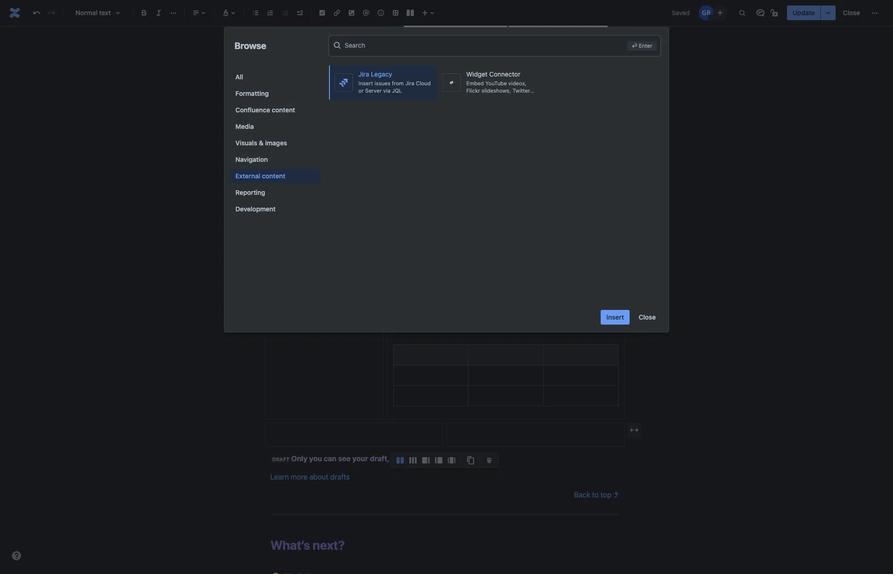 Task type: locate. For each thing, give the bounding box(es) containing it.
your
[[352, 455, 368, 463]]

close button
[[837, 6, 866, 20], [633, 310, 661, 325]]

learn down 'draft'
[[270, 473, 289, 481]]

1 vertical spatial about
[[309, 473, 328, 481]]

development
[[235, 205, 276, 213]]

numbered list ⌘⇧7 image
[[265, 7, 276, 18]]

0 horizontal spatial close
[[639, 313, 656, 321]]

learn
[[270, 179, 289, 187], [270, 473, 289, 481]]

confluence image
[[7, 6, 22, 20], [7, 6, 22, 20]]

jira up or
[[358, 70, 369, 78]]

content down google
[[481, 103, 501, 109]]

insert inside jira legacy insert issues from jira cloud or server via jql
[[358, 80, 373, 86]]

learn more about drafts link
[[270, 473, 350, 481]]

insert button
[[601, 310, 630, 325]]

back
[[574, 491, 590, 499]]

left sidebar image
[[433, 455, 444, 466]]

close
[[843, 9, 860, 17], [639, 313, 656, 321]]

0 horizontal spatial you
[[309, 455, 322, 463]]

tables
[[330, 179, 350, 187]]

from up jql
[[392, 80, 404, 86]]

widget connector embed youtube videos, flickr slideshows, twitter streams, google docs and other content from the web.
[[466, 70, 537, 109]]

0 vertical spatial from
[[392, 80, 404, 86]]

bold ⌘b image
[[139, 7, 150, 18]]

1 about from the top
[[309, 179, 328, 187]]

navigation button
[[230, 152, 320, 167]]

back to top ⤴ link
[[574, 491, 619, 499]]

redo ⌘⇧z image
[[46, 7, 57, 18]]

1 horizontal spatial to
[[592, 491, 599, 499]]

confluence
[[235, 106, 270, 114]]

learn down type
[[270, 179, 289, 187]]

from down docs
[[502, 103, 514, 109]]

2 about from the top
[[309, 473, 328, 481]]

update
[[793, 9, 815, 17]]

about for tables
[[309, 179, 328, 187]]

jira
[[358, 70, 369, 78], [405, 80, 414, 86]]

0 vertical spatial close
[[843, 9, 860, 17]]

insert
[[358, 80, 373, 86], [606, 313, 624, 321]]

type /table
[[281, 161, 326, 169]]

1 horizontal spatial you
[[416, 455, 429, 463]]

1 vertical spatial close
[[639, 313, 656, 321]]

0 horizontal spatial to
[[472, 455, 479, 463]]

close button right adjust update settings image
[[837, 6, 866, 20]]

2 more from the top
[[291, 473, 308, 481]]

learn more about tables link
[[270, 179, 350, 187]]

outdent ⇧tab image
[[279, 7, 291, 18]]

youtube
[[485, 80, 507, 86]]

1 vertical spatial from
[[502, 103, 514, 109]]

right sidebar image
[[420, 455, 431, 466]]

web.
[[525, 103, 537, 109]]

0 horizontal spatial from
[[392, 80, 404, 86]]

three columns with sidebars image
[[446, 455, 457, 466]]

external content button
[[230, 169, 320, 184]]

0 horizontal spatial insert
[[358, 80, 373, 86]]

close right adjust update settings image
[[843, 9, 860, 17]]

from
[[392, 80, 404, 86], [502, 103, 514, 109]]

0 vertical spatial about
[[309, 179, 328, 187]]

confluence content
[[235, 106, 295, 114]]

0 vertical spatial more
[[291, 179, 308, 187]]

1 vertical spatial more
[[291, 473, 308, 481]]

connector
[[489, 70, 520, 78]]

1 horizontal spatial from
[[502, 103, 514, 109]]

⏎
[[632, 43, 637, 49]]

unless
[[391, 455, 414, 463]]

twitter
[[512, 88, 530, 94]]

adjust update settings image
[[823, 7, 834, 18]]

you left left sidebar image
[[416, 455, 429, 463]]

about left the drafts
[[309, 473, 328, 481]]

widget
[[466, 70, 488, 78]]

search field
[[345, 37, 624, 53]]

visuals
[[235, 139, 257, 147]]

streams,
[[466, 95, 488, 101]]

0 horizontal spatial jira
[[358, 70, 369, 78]]

google
[[490, 95, 508, 101]]

cloud
[[416, 80, 431, 86]]

server
[[365, 88, 382, 94]]

content inside confluence content button
[[272, 106, 295, 114]]

remove image
[[484, 455, 495, 466]]

formatting button
[[230, 86, 320, 101]]

content for confluence content
[[272, 106, 295, 114]]

0 vertical spatial insert
[[358, 80, 373, 86]]

docs
[[509, 95, 522, 101]]

close right insert button
[[639, 313, 656, 321]]

1 vertical spatial jira
[[405, 80, 414, 86]]

jira left cloud
[[405, 80, 414, 86]]

next?
[[313, 538, 345, 553]]

0 vertical spatial close button
[[837, 6, 866, 20]]

content down "navigation" button
[[262, 172, 285, 180]]

back to top ⤴
[[574, 491, 619, 499]]

only
[[291, 455, 308, 463]]

reporting
[[235, 189, 265, 196]]

content down the formatting button
[[272, 106, 295, 114]]

visuals & images button
[[230, 136, 320, 151]]

go wide image
[[629, 425, 640, 436]]

content
[[481, 103, 501, 109], [272, 106, 295, 114], [262, 172, 285, 180]]

about
[[309, 179, 328, 187], [309, 473, 328, 481]]

table image
[[390, 7, 401, 18]]

jira legacy insert issues from jira cloud or server via jql
[[358, 70, 431, 94]]

to left top
[[592, 491, 599, 499]]

advanced search image
[[333, 41, 342, 50]]

0 vertical spatial to
[[472, 455, 479, 463]]

you
[[309, 455, 322, 463], [416, 455, 429, 463]]

italic ⌘i image
[[153, 7, 164, 18]]

1 more from the top
[[291, 179, 308, 187]]

more
[[291, 179, 308, 187], [291, 473, 308, 481]]

what's
[[270, 538, 310, 553]]

1 horizontal spatial close
[[843, 9, 860, 17]]

draft
[[272, 457, 289, 463]]

0 horizontal spatial close button
[[633, 310, 661, 325]]

to
[[472, 455, 479, 463], [592, 491, 599, 499]]

learn for learn more about drafts
[[270, 473, 289, 481]]

1 horizontal spatial insert
[[606, 313, 624, 321]]

you left the can
[[309, 455, 322, 463]]

to left 'it.'
[[472, 455, 479, 463]]

about down '/table'
[[309, 179, 328, 187]]

more for learn more about tables
[[291, 179, 308, 187]]

close button right insert button
[[633, 310, 661, 325]]

update button
[[787, 6, 820, 20]]

more down the type /table
[[291, 179, 308, 187]]

content inside external content button
[[262, 172, 285, 180]]

1 vertical spatial insert
[[606, 313, 624, 321]]

1 vertical spatial learn
[[270, 473, 289, 481]]

enter
[[639, 43, 652, 49]]

more down only
[[291, 473, 308, 481]]

insert inside button
[[606, 313, 624, 321]]

1 horizontal spatial jira
[[405, 80, 414, 86]]

via
[[383, 88, 390, 94]]

1 learn from the top
[[270, 179, 289, 187]]

2 learn from the top
[[270, 473, 289, 481]]

external content
[[235, 172, 285, 180]]

other
[[466, 103, 480, 109]]

from inside widget connector embed youtube videos, flickr slideshows, twitter streams, google docs and other content from the web.
[[502, 103, 514, 109]]

more for learn more about drafts
[[291, 473, 308, 481]]

0 vertical spatial learn
[[270, 179, 289, 187]]



Task type: describe. For each thing, give the bounding box(es) containing it.
⏎ enter
[[632, 43, 652, 49]]

videos,
[[508, 80, 527, 86]]

content for external content
[[262, 172, 285, 180]]

from inside jira legacy insert issues from jira cloud or server via jql
[[392, 80, 404, 86]]

close inside browse dialog
[[639, 313, 656, 321]]

draft only you can see your draft, unless you share a link to it.
[[272, 455, 488, 463]]

media
[[235, 123, 254, 130]]

about for drafts
[[309, 473, 328, 481]]

visuals & images
[[235, 139, 287, 147]]

all
[[235, 73, 243, 81]]

1 horizontal spatial close button
[[837, 6, 866, 20]]

see
[[338, 455, 351, 463]]

development button
[[230, 202, 320, 217]]

learn more about drafts
[[270, 473, 350, 481]]

top
[[601, 491, 612, 499]]

jql
[[392, 88, 402, 94]]

slideshows,
[[482, 88, 511, 94]]

2 you from the left
[[416, 455, 429, 463]]

1 you from the left
[[309, 455, 322, 463]]

learn more about tables
[[270, 179, 350, 187]]

1 vertical spatial close button
[[633, 310, 661, 325]]

three columns image
[[408, 455, 419, 466]]

saved
[[672, 9, 690, 17]]

media button
[[230, 119, 320, 134]]

mention image
[[361, 7, 372, 18]]

or
[[358, 88, 364, 94]]

reporting button
[[230, 185, 320, 200]]

draft,
[[370, 455, 390, 463]]

external
[[235, 172, 260, 180]]

issues
[[374, 80, 390, 86]]

link image
[[331, 7, 342, 18]]

formatting
[[235, 89, 269, 97]]

drafts
[[330, 473, 350, 481]]

confluence content button
[[230, 103, 320, 117]]

add image, video, or file image
[[346, 7, 357, 18]]

layouts image
[[405, 7, 416, 18]]

/table
[[303, 162, 326, 169]]

and
[[524, 95, 533, 101]]

a
[[452, 455, 456, 463]]

⤴
[[613, 491, 619, 499]]

emoji image
[[375, 7, 386, 18]]

what's next?
[[270, 538, 345, 553]]

can
[[324, 455, 336, 463]]

undo ⌘z image
[[31, 7, 42, 18]]

&
[[259, 139, 263, 147]]

content inside widget connector embed youtube videos, flickr slideshows, twitter streams, google docs and other content from the web.
[[481, 103, 501, 109]]

navigation
[[235, 156, 268, 163]]

all button
[[230, 70, 320, 84]]

flickr
[[466, 88, 480, 94]]

link
[[458, 455, 471, 463]]

the
[[515, 103, 524, 109]]

legacy
[[371, 70, 392, 78]]

embed
[[466, 80, 484, 86]]

action item image
[[317, 7, 328, 18]]

share
[[431, 455, 450, 463]]

type
[[281, 161, 299, 169]]

editor toolbar toolbar
[[391, 453, 498, 478]]

learn for learn more about tables
[[270, 179, 289, 187]]

greg robinson image
[[699, 6, 714, 20]]

it.
[[481, 455, 488, 463]]

0 vertical spatial jira
[[358, 70, 369, 78]]

indent tab image
[[294, 7, 305, 18]]

images
[[265, 139, 287, 147]]

bullet list ⌘⇧8 image
[[250, 7, 261, 18]]

copy image
[[465, 455, 476, 466]]

browse
[[235, 40, 266, 51]]

two columns image
[[395, 455, 406, 466]]

1 vertical spatial to
[[592, 491, 599, 499]]

browse dialog
[[224, 28, 669, 332]]



Task type: vqa. For each thing, say whether or not it's contained in the screenshot.
bottommost Default
no



